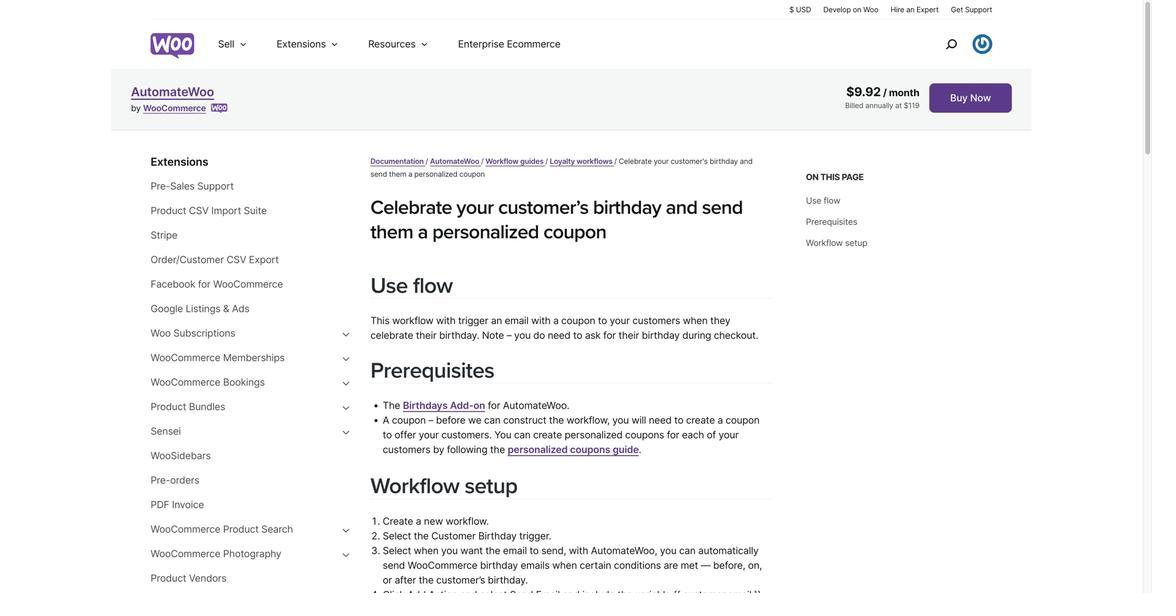 Task type: describe. For each thing, give the bounding box(es) containing it.
1 horizontal spatial with
[[531, 315, 551, 327]]

photography
[[223, 549, 281, 560]]

customers.
[[442, 430, 492, 441]]

the
[[383, 400, 400, 412]]

add-
[[450, 400, 474, 412]]

met
[[681, 560, 698, 572]]

develop on woo
[[824, 5, 879, 14]]

offer
[[395, 430, 416, 441]]

service navigation menu element
[[919, 24, 992, 64]]

for up you
[[488, 400, 500, 412]]

automatewoo,
[[591, 545, 657, 557]]

a for celebrate your customer's birthday and send them a personalized coupon
[[408, 170, 412, 179]]

celebrate for customer's
[[371, 196, 452, 220]]

breadcrumb element
[[371, 155, 771, 181]]

when inside this workflow with trigger an email with a coupon to your customers when they celebrate their birthday. note – you do need to ask for their birthday during checkout.
[[683, 315, 708, 327]]

woocommerce down woo subscriptions
[[151, 352, 220, 364]]

setup for workflow setup link to the bottom
[[465, 474, 518, 500]]

a coupon – before we can construct the workflow, you will need to create a coupon to offer your customers. you can create personalized coupons for each of your customers by following the
[[383, 415, 760, 456]]

use flow for workflow setup
[[806, 196, 841, 206]]

1 vertical spatial can
[[514, 430, 531, 441]]

hire
[[891, 5, 904, 14]]

develop
[[824, 5, 851, 14]]

product for product vendors
[[151, 573, 186, 585]]

—
[[701, 560, 711, 572]]

personalized inside celebrate your customer's birthday and send them a personalized coupon
[[414, 170, 458, 179]]

woocommerce product search
[[151, 524, 293, 536]]

emails
[[521, 560, 550, 572]]

automatewoo inside breadcrumb element
[[430, 157, 479, 166]]

woocommerce bookings link
[[151, 376, 341, 390]]

need inside this workflow with trigger an email with a coupon to your customers when they celebrate their birthday. note – you do need to ask for their birthday during checkout.
[[548, 330, 571, 342]]

woocommerce link
[[143, 103, 206, 114]]

flow for workflow setup
[[824, 196, 841, 206]]

facebook for woocommerce link
[[151, 278, 341, 291]]

automatically
[[698, 545, 759, 557]]

search image
[[942, 34, 961, 54]]

sell
[[218, 38, 234, 50]]

before
[[436, 415, 466, 427]]

need inside a coupon – before we can construct the workflow, you will need to create a coupon to offer your customers. you can create personalized coupons for each of your customers by following the
[[649, 415, 672, 427]]

birthday inside create a new workflow. select the customer birthday trigger. select when you want the email to send, with automatewoo, you can automatically send woocommerce birthday emails when certain conditions are met — before, on, or after the customer's birthday.
[[480, 560, 518, 572]]

woocommerce photography link
[[151, 548, 341, 561]]

hire an expert
[[891, 5, 939, 14]]

2 select from the top
[[383, 545, 411, 557]]

pre-sales support link
[[151, 180, 341, 193]]

0 horizontal spatial by
[[131, 103, 141, 114]]

google listings & ads link
[[151, 302, 341, 316]]

or
[[383, 575, 392, 587]]

personalized inside a coupon – before we can construct the workflow, you will need to create a coupon to offer your customers. you can create personalized coupons for each of your customers by following the
[[565, 430, 623, 441]]

a inside create a new workflow. select the customer birthday trigger. select when you want the email to send, with automatewoo, you can automatically send woocommerce birthday emails when certain conditions are met — before, on, or after the customer's birthday.
[[416, 516, 421, 528]]

for inside the facebook for woocommerce link
[[198, 279, 211, 291]]

setup for workflow setup link to the top
[[845, 238, 868, 248]]

workflow,
[[567, 415, 610, 427]]

product for product csv import suite
[[151, 205, 186, 217]]

import
[[211, 205, 241, 217]]

will
[[632, 415, 646, 427]]

/ left workflow guides link
[[481, 157, 484, 166]]

ads
[[232, 303, 250, 315]]

email inside this workflow with trigger an email with a coupon to your customers when they celebrate their birthday. note – you do need to ask for their birthday during checkout.
[[505, 315, 529, 327]]

woocommerce memberships link
[[151, 352, 341, 365]]

do
[[533, 330, 545, 342]]

a for celebrate your customer's birthday and send them a personalized coupon
[[418, 221, 428, 244]]

get support
[[951, 5, 992, 14]]

you down customer at the bottom left
[[441, 545, 458, 557]]

2 vertical spatial when
[[552, 560, 577, 572]]

0 horizontal spatial coupons
[[570, 444, 610, 456]]

suite
[[244, 205, 267, 217]]

/ right documentation
[[426, 157, 428, 166]]

usd
[[796, 5, 811, 14]]

new
[[424, 516, 443, 528]]

a inside a coupon – before we can construct the workflow, you will need to create a coupon to offer your customers. you can create personalized coupons for each of your customers by following the
[[718, 415, 723, 427]]

celebrate your customer's birthday and send them a personalized coupon
[[371, 157, 753, 179]]

/ right the guides
[[545, 157, 548, 166]]

to up each
[[674, 415, 684, 427]]

woocommerce up product vendors
[[151, 549, 220, 560]]

page
[[842, 172, 864, 183]]

0 vertical spatial workflow setup link
[[806, 238, 868, 248]]

ask
[[585, 330, 601, 342]]

sell button
[[203, 20, 262, 69]]

personalized inside celebrate your customer's birthday and send them a personalized coupon
[[432, 221, 539, 244]]

create a new workflow. select the customer birthday trigger. select when you want the email to send, with automatewoo, you can automatically send woocommerce birthday emails when certain conditions are met — before, on, or after the customer's birthday.
[[383, 516, 762, 587]]

prerequisites for the bottom prerequisites link
[[371, 358, 494, 385]]

sensei link
[[151, 425, 341, 439]]

create
[[383, 516, 413, 528]]

export
[[249, 254, 279, 266]]

0 vertical spatial prerequisites link
[[806, 217, 858, 227]]

– inside this workflow with trigger an email with a coupon to your customers when they celebrate their birthday. note – you do need to ask for their birthday during checkout.
[[507, 330, 512, 342]]

extensions inside button
[[277, 38, 326, 50]]

0 horizontal spatial can
[[484, 415, 501, 427]]

product for product bundles
[[151, 401, 186, 413]]

memberships
[[223, 352, 285, 364]]

– inside a coupon – before we can construct the workflow, you will need to create a coupon to offer your customers. you can create personalized coupons for each of your customers by following the
[[429, 415, 433, 427]]

to down a
[[383, 430, 392, 441]]

woo subscriptions
[[151, 328, 235, 340]]

by inside a coupon – before we can construct the workflow, you will need to create a coupon to offer your customers. you can create personalized coupons for each of your customers by following the
[[433, 444, 444, 456]]

celebrate for customer's
[[619, 157, 652, 166]]

the birthdays add-on for automatewoo.
[[383, 400, 569, 412]]

an inside this workflow with trigger an email with a coupon to your customers when they celebrate their birthday. note – you do need to ask for their birthday during checkout.
[[491, 315, 502, 327]]

certain
[[580, 560, 611, 572]]

a for this workflow with trigger an email with a coupon to your customers when they celebrate their birthday. note – you do need to ask for their birthday during checkout.
[[553, 315, 559, 327]]

pdf invoice link
[[151, 499, 341, 512]]

0 horizontal spatial with
[[436, 315, 456, 327]]

annually
[[866, 101, 893, 110]]

send inside create a new workflow. select the customer birthday trigger. select when you want the email to send, with automatewoo, you can automatically send woocommerce birthday emails when certain conditions are met — before, on, or after the customer's birthday.
[[383, 560, 405, 572]]

order/customer csv export link
[[151, 253, 341, 267]]

during
[[682, 330, 711, 342]]

develop on woo link
[[824, 4, 879, 15]]

can inside create a new workflow. select the customer birthday trigger. select when you want the email to send, with automatewoo, you can automatically send woocommerce birthday emails when certain conditions are met — before, on, or after the customer's birthday.
[[679, 545, 696, 557]]

this workflow with trigger an email with a coupon to your customers when they celebrate their birthday. note – you do need to ask for their birthday during checkout.
[[371, 315, 758, 342]]

vendors
[[189, 573, 227, 585]]

0 vertical spatial create
[[686, 415, 715, 427]]

1 their from the left
[[416, 330, 437, 342]]

0 horizontal spatial create
[[533, 430, 562, 441]]

documentation / automatewoo / workflow guides / loyalty workflows /
[[371, 157, 619, 166]]

workflow setup for workflow setup link to the bottom
[[371, 474, 518, 500]]

ecommerce
[[507, 38, 561, 50]]

at
[[895, 101, 902, 110]]

construct
[[503, 415, 547, 427]]

invoice
[[172, 499, 204, 511]]

of
[[707, 430, 716, 441]]

stripe link
[[151, 229, 341, 242]]

woocommerce up product bundles on the left bottom of the page
[[151, 377, 220, 389]]

pre-orders
[[151, 475, 199, 487]]

product csv import suite
[[151, 205, 267, 217]]

pdf invoice
[[151, 499, 204, 511]]

and for celebrate your customer's birthday and send them a personalized coupon
[[666, 196, 698, 220]]

workflow for workflow setup link to the top
[[806, 238, 843, 248]]

workflow
[[392, 315, 434, 327]]

send for celebrate your customer's birthday and send them a personalized coupon
[[371, 170, 387, 179]]

csv for import
[[189, 205, 209, 217]]

they
[[710, 315, 731, 327]]

woocommerce left developed by woocommerce icon
[[143, 103, 206, 114]]

billed
[[845, 101, 864, 110]]

this
[[371, 315, 390, 327]]

loyalty workflows link
[[550, 157, 614, 166]]

developed by woocommerce image
[[211, 104, 228, 114]]

hire an expert link
[[891, 4, 939, 15]]

$
[[789, 5, 794, 14]]

the down birthday
[[486, 545, 500, 557]]

coupon inside this workflow with trigger an email with a coupon to your customers when they celebrate their birthday. note – you do need to ask for their birthday during checkout.
[[561, 315, 595, 327]]

birthdays
[[403, 400, 448, 412]]

following
[[447, 444, 488, 456]]

guides
[[520, 157, 544, 166]]

woo inside "link"
[[863, 5, 879, 14]]

you inside this workflow with trigger an email with a coupon to your customers when they celebrate their birthday. note – you do need to ask for their birthday during checkout.
[[514, 330, 531, 342]]



Task type: vqa. For each thing, say whether or not it's contained in the screenshot.
order inside the Reverting to shortcodes with WooCommerce 8.3+ Reverting to shortcodes with WooCommerce <8.3 Reverting to the legacy order confirmation page
no



Task type: locate. For each thing, give the bounding box(es) containing it.
with left trigger
[[436, 315, 456, 327]]

workflow setup
[[806, 238, 868, 248], [371, 474, 518, 500]]

your inside celebrate your customer's birthday and send them a personalized coupon
[[457, 196, 494, 220]]

birthday inside celebrate your customer's birthday and send them a personalized coupon
[[593, 196, 661, 220]]

orders
[[170, 475, 199, 487]]

customer's
[[671, 157, 708, 166]]

1 select from the top
[[383, 531, 411, 543]]

create down construct
[[533, 430, 562, 441]]

1 horizontal spatial and
[[740, 157, 753, 166]]

email down birthday
[[503, 545, 527, 557]]

1 vertical spatial use flow
[[371, 273, 453, 300]]

1 vertical spatial automatewoo link
[[430, 157, 481, 166]]

2 horizontal spatial when
[[683, 315, 708, 327]]

csv down pre-sales support
[[189, 205, 209, 217]]

2 pre- from the top
[[151, 475, 170, 487]]

each
[[682, 430, 704, 441]]

with inside create a new workflow. select the customer birthday trigger. select when you want the email to send, with automatewoo, you can automatically send woocommerce birthday emails when certain conditions are met — before, on, or after the customer's birthday.
[[569, 545, 588, 557]]

extensions button
[[262, 20, 354, 69]]

for inside this workflow with trigger an email with a coupon to your customers when they celebrate their birthday. note – you do need to ask for their birthday during checkout.
[[603, 330, 616, 342]]

product vendors link
[[151, 572, 341, 586]]

birthday.
[[439, 330, 479, 342], [488, 575, 528, 587]]

woocommerce down invoice
[[151, 524, 220, 536]]

2 horizontal spatial can
[[679, 545, 696, 557]]

celebrate inside celebrate your customer's birthday and send them a personalized coupon
[[371, 196, 452, 220]]

product down the pdf invoice link
[[223, 524, 259, 536]]

0 horizontal spatial their
[[416, 330, 437, 342]]

bundles
[[189, 401, 225, 413]]

workflow setup for workflow setup link to the top
[[806, 238, 868, 248]]

need right will
[[649, 415, 672, 427]]

by woocommerce
[[131, 103, 206, 114]]

1 horizontal spatial extensions
[[277, 38, 326, 50]]

this
[[821, 172, 840, 183]]

use flow link up workflow
[[371, 273, 453, 300]]

product csv import suite link
[[151, 204, 341, 218]]

0 vertical spatial an
[[906, 5, 915, 14]]

flow up workflow
[[413, 273, 453, 300]]

checkout.
[[714, 330, 758, 342]]

your inside this workflow with trigger an email with a coupon to your customers when they celebrate their birthday. note – you do need to ask for their birthday during checkout.
[[610, 315, 630, 327]]

1 horizontal spatial use flow
[[806, 196, 841, 206]]

0 vertical spatial use
[[806, 196, 822, 206]]

the down automatewoo.
[[549, 415, 564, 427]]

send inside celebrate your customer's birthday and send them a personalized coupon
[[702, 196, 743, 220]]

with up do
[[531, 315, 551, 327]]

$ usd
[[789, 5, 811, 14]]

them inside celebrate your customer's birthday and send them a personalized coupon
[[371, 221, 413, 244]]

expert
[[917, 5, 939, 14]]

you up the are
[[660, 545, 677, 557]]

0 vertical spatial workflow setup
[[806, 238, 868, 248]]

send down 'customer's'
[[702, 196, 743, 220]]

1 horizontal spatial –
[[507, 330, 512, 342]]

customer's
[[498, 196, 589, 220], [436, 575, 485, 587]]

1 horizontal spatial celebrate
[[619, 157, 652, 166]]

$9.92 / month billed annually at $119
[[845, 84, 920, 110]]

to left ask
[[573, 330, 582, 342]]

1 vertical spatial pre-
[[151, 475, 170, 487]]

0 vertical spatial coupons
[[625, 430, 664, 441]]

flow down this at right
[[824, 196, 841, 206]]

buy now link
[[930, 83, 1012, 113]]

workflow for workflow setup link to the bottom
[[371, 474, 459, 500]]

0 horizontal spatial csv
[[189, 205, 209, 217]]

2 their from the left
[[619, 330, 639, 342]]

0 vertical spatial can
[[484, 415, 501, 427]]

use flow down this at right
[[806, 196, 841, 206]]

automatewoo link up woocommerce link
[[131, 84, 214, 99]]

pre- up "stripe"
[[151, 180, 170, 192]]

woo left hire
[[863, 5, 879, 14]]

birthday inside this workflow with trigger an email with a coupon to your customers when they celebrate their birthday. note – you do need to ask for their birthday during checkout.
[[642, 330, 680, 342]]

celebrate your customer's birthday and send them a personalized coupon
[[371, 196, 743, 244]]

coupon
[[460, 170, 485, 179], [544, 221, 607, 244], [561, 315, 595, 327], [392, 415, 426, 427], [726, 415, 760, 427]]

can down construct
[[514, 430, 531, 441]]

pre- up pdf
[[151, 475, 170, 487]]

1 horizontal spatial on
[[853, 5, 862, 14]]

email right trigger
[[505, 315, 529, 327]]

pre- for orders
[[151, 475, 170, 487]]

1 vertical spatial csv
[[227, 254, 246, 266]]

woocommerce down customer at the bottom left
[[408, 560, 478, 572]]

0 horizontal spatial use flow
[[371, 273, 453, 300]]

/ inside $9.92 / month billed annually at $119
[[883, 87, 887, 99]]

with up certain
[[569, 545, 588, 557]]

a inside celebrate your customer's birthday and send them a personalized coupon
[[418, 221, 428, 244]]

email inside create a new workflow. select the customer birthday trigger. select when you want the email to send, with automatewoo, you can automatically send woocommerce birthday emails when certain conditions are met — before, on, or after the customer's birthday.
[[503, 545, 527, 557]]

1 horizontal spatial csv
[[227, 254, 246, 266]]

0 horizontal spatial use
[[371, 273, 408, 300]]

0 vertical spatial extensions
[[277, 38, 326, 50]]

can right we
[[484, 415, 501, 427]]

use
[[806, 196, 822, 206], [371, 273, 408, 300]]

woocommerce down order/customer csv export link
[[213, 279, 283, 291]]

0 vertical spatial customers
[[633, 315, 680, 327]]

/
[[883, 87, 887, 99], [426, 157, 428, 166], [481, 157, 484, 166], [545, 157, 548, 166], [614, 157, 617, 166]]

/ right workflows
[[614, 157, 617, 166]]

celebrate inside celebrate your customer's birthday and send them a personalized coupon
[[619, 157, 652, 166]]

documentation
[[371, 157, 424, 166]]

1 vertical spatial on
[[474, 400, 485, 412]]

coupon inside celebrate your customer's birthday and send them a personalized coupon
[[460, 170, 485, 179]]

the right after at the bottom left of page
[[419, 575, 434, 587]]

create
[[686, 415, 715, 427], [533, 430, 562, 441]]

0 horizontal spatial and
[[666, 196, 698, 220]]

your
[[654, 157, 669, 166], [457, 196, 494, 220], [610, 315, 630, 327], [419, 430, 439, 441], [719, 430, 739, 441]]

0 horizontal spatial –
[[429, 415, 433, 427]]

and inside celebrate your customer's birthday and send them a personalized coupon
[[740, 157, 753, 166]]

0 vertical spatial send
[[371, 170, 387, 179]]

1 horizontal spatial need
[[649, 415, 672, 427]]

automatewoo up woocommerce link
[[131, 84, 214, 99]]

their right ask
[[619, 330, 639, 342]]

0 horizontal spatial support
[[197, 180, 234, 192]]

1 vertical spatial when
[[414, 545, 439, 557]]

coupon inside celebrate your customer's birthday and send them a personalized coupon
[[544, 221, 607, 244]]

on up we
[[474, 400, 485, 412]]

when down send,
[[552, 560, 577, 572]]

product bundles link
[[151, 401, 341, 414]]

for inside a coupon – before we can construct the workflow, you will need to create a coupon to offer your customers. you can create personalized coupons for each of your customers by following the
[[667, 430, 679, 441]]

1 vertical spatial birthday.
[[488, 575, 528, 587]]

send inside celebrate your customer's birthday and send them a personalized coupon
[[371, 170, 387, 179]]

0 horizontal spatial flow
[[413, 273, 453, 300]]

want
[[460, 545, 483, 557]]

celebrate
[[371, 330, 413, 342]]

trigger.
[[519, 531, 551, 543]]

birthday. inside this workflow with trigger an email with a coupon to your customers when they celebrate their birthday. note – you do need to ask for their birthday during checkout.
[[439, 330, 479, 342]]

2 vertical spatial send
[[383, 560, 405, 572]]

automatewoo right documentation "link" on the left of the page
[[430, 157, 479, 166]]

0 vertical spatial need
[[548, 330, 571, 342]]

you inside a coupon – before we can construct the workflow, you will need to create a coupon to offer your customers. you can create personalized coupons for each of your customers by following the
[[613, 415, 629, 427]]

1 vertical spatial setup
[[465, 474, 518, 500]]

to inside create a new workflow. select the customer birthday trigger. select when you want the email to send, with automatewoo, you can automatically send woocommerce birthday emails when certain conditions are met — before, on, or after the customer's birthday.
[[530, 545, 539, 557]]

1 horizontal spatial automatewoo
[[430, 157, 479, 166]]

1 horizontal spatial when
[[552, 560, 577, 572]]

1 horizontal spatial an
[[906, 5, 915, 14]]

on inside "link"
[[853, 5, 862, 14]]

0 horizontal spatial customer's
[[436, 575, 485, 587]]

1 horizontal spatial workflow setup
[[806, 238, 868, 248]]

0 horizontal spatial on
[[474, 400, 485, 412]]

prerequisites up birthdays
[[371, 358, 494, 385]]

for
[[198, 279, 211, 291], [603, 330, 616, 342], [488, 400, 500, 412], [667, 430, 679, 441]]

use flow up workflow
[[371, 273, 453, 300]]

1 horizontal spatial prerequisites link
[[806, 217, 858, 227]]

you left do
[[514, 330, 531, 342]]

$119
[[904, 101, 920, 110]]

get
[[951, 5, 963, 14]]

0 vertical spatial customer's
[[498, 196, 589, 220]]

2 vertical spatial can
[[679, 545, 696, 557]]

1 horizontal spatial create
[[686, 415, 715, 427]]

for left each
[[667, 430, 679, 441]]

0 vertical spatial when
[[683, 315, 708, 327]]

automatewoo
[[131, 84, 214, 99], [430, 157, 479, 166]]

flow for prerequisites
[[413, 273, 453, 300]]

send up or
[[383, 560, 405, 572]]

your inside celebrate your customer's birthday and send them a personalized coupon
[[654, 157, 669, 166]]

facebook
[[151, 279, 195, 291]]

them
[[389, 170, 406, 179], [371, 221, 413, 244]]

send,
[[541, 545, 566, 557]]

them for celebrate your customer's birthday and send them a personalized coupon
[[371, 221, 413, 244]]

prerequisites for top prerequisites link
[[806, 217, 858, 227]]

woocommerce photography
[[151, 549, 281, 560]]

personalized coupons guide .
[[508, 444, 641, 456]]

use flow link down this at right
[[806, 196, 841, 206]]

0 horizontal spatial workflow setup link
[[371, 474, 518, 500]]

automatewoo link right documentation "link" on the left of the page
[[430, 157, 481, 166]]

pre-orders link
[[151, 474, 341, 488]]

when down new
[[414, 545, 439, 557]]

and inside celebrate your customer's birthday and send them a personalized coupon
[[666, 196, 698, 220]]

on
[[806, 172, 819, 183]]

0 horizontal spatial celebrate
[[371, 196, 452, 220]]

send for celebrate your customer's birthday and send them a personalized coupon
[[702, 196, 743, 220]]

0 vertical spatial by
[[131, 103, 141, 114]]

pre- for sales
[[151, 180, 170, 192]]

birthday right 'customer's'
[[710, 157, 738, 166]]

and down 'customer's'
[[666, 196, 698, 220]]

0 vertical spatial automatewoo link
[[131, 84, 214, 99]]

/ up annually
[[883, 87, 887, 99]]

a inside celebrate your customer's birthday and send them a personalized coupon
[[408, 170, 412, 179]]

0 horizontal spatial use flow link
[[371, 273, 453, 300]]

prerequisites link down this at right
[[806, 217, 858, 227]]

search
[[261, 524, 293, 536]]

0 vertical spatial –
[[507, 330, 512, 342]]

1 vertical spatial create
[[533, 430, 562, 441]]

google listings & ads
[[151, 303, 250, 315]]

product
[[151, 205, 186, 217], [151, 401, 186, 413], [223, 524, 259, 536], [151, 573, 186, 585]]

personalized
[[414, 170, 458, 179], [432, 221, 539, 244], [565, 430, 623, 441], [508, 444, 568, 456]]

– right note
[[507, 330, 512, 342]]

1 vertical spatial customers
[[383, 444, 431, 456]]

flow
[[824, 196, 841, 206], [413, 273, 453, 300]]

month
[[889, 87, 920, 99]]

customer's inside celebrate your customer's birthday and send them a personalized coupon
[[498, 196, 589, 220]]

support up product csv import suite
[[197, 180, 234, 192]]

by left woocommerce link
[[131, 103, 141, 114]]

0 horizontal spatial birthday.
[[439, 330, 479, 342]]

&
[[223, 303, 229, 315]]

them inside celebrate your customer's birthday and send them a personalized coupon
[[389, 170, 406, 179]]

1 vertical spatial an
[[491, 315, 502, 327]]

loyalty
[[550, 157, 575, 166]]

csv for export
[[227, 254, 246, 266]]

use flow link for prerequisites
[[371, 273, 453, 300]]

1 vertical spatial by
[[433, 444, 444, 456]]

prerequisites link up birthdays
[[371, 358, 494, 385]]

and
[[740, 157, 753, 166], [666, 196, 698, 220]]

1 horizontal spatial workflow setup link
[[806, 238, 868, 248]]

use down on
[[806, 196, 822, 206]]

on this page
[[806, 172, 864, 183]]

1 vertical spatial –
[[429, 415, 433, 427]]

sales
[[170, 180, 195, 192]]

customers inside a coupon – before we can construct the workflow, you will need to create a coupon to offer your customers. you can create personalized coupons for each of your customers by following the
[[383, 444, 431, 456]]

customer's down the want
[[436, 575, 485, 587]]

1 vertical spatial workflow
[[806, 238, 843, 248]]

buy
[[950, 92, 968, 104]]

birthday. down trigger
[[439, 330, 479, 342]]

the down new
[[414, 531, 429, 543]]

1 vertical spatial coupons
[[570, 444, 610, 456]]

use up this
[[371, 273, 408, 300]]

csv down stripe link
[[227, 254, 246, 266]]

0 vertical spatial use flow
[[806, 196, 841, 206]]

1 horizontal spatial automatewoo link
[[430, 157, 481, 166]]

coupons inside a coupon – before we can construct the workflow, you will need to create a coupon to offer your customers. you can create personalized coupons for each of your customers by following the
[[625, 430, 664, 441]]

on
[[853, 5, 862, 14], [474, 400, 485, 412]]

customer's inside create a new workflow. select the customer birthday trigger. select when you want the email to send, with automatewoo, you can automatically send woocommerce birthday emails when certain conditions are met — before, on, or after the customer's birthday.
[[436, 575, 485, 587]]

subscriptions
[[173, 328, 235, 340]]

guide
[[613, 444, 639, 456]]

1 horizontal spatial coupons
[[625, 430, 664, 441]]

to up emails on the bottom left of the page
[[530, 545, 539, 557]]

0 horizontal spatial when
[[414, 545, 439, 557]]

customer's down celebrate your customer's birthday and send them a personalized coupon
[[498, 196, 589, 220]]

0 horizontal spatial prerequisites
[[371, 358, 494, 385]]

pre-
[[151, 180, 170, 192], [151, 475, 170, 487]]

1 vertical spatial prerequisites link
[[371, 358, 494, 385]]

woocommerce memberships
[[151, 352, 285, 364]]

and right 'customer's'
[[740, 157, 753, 166]]

a inside this workflow with trigger an email with a coupon to your customers when they celebrate their birthday. note – you do need to ask for their birthday during checkout.
[[553, 315, 559, 327]]

0 vertical spatial celebrate
[[619, 157, 652, 166]]

resources button
[[354, 20, 443, 69]]

open account menu image
[[973, 34, 992, 54]]

them for celebrate your customer's birthday and send them a personalized coupon
[[389, 170, 406, 179]]

order/customer
[[151, 254, 224, 266]]

an right hire
[[906, 5, 915, 14]]

birthday. inside create a new workflow. select the customer birthday trigger. select when you want the email to send, with automatewoo, you can automatically send woocommerce birthday emails when certain conditions are met — before, on, or after the customer's birthday.
[[488, 575, 528, 587]]

0 vertical spatial setup
[[845, 238, 868, 248]]

pdf
[[151, 499, 169, 511]]

use flow link for workflow setup
[[806, 196, 841, 206]]

– down birthdays
[[429, 415, 433, 427]]

birthday. down emails on the bottom left of the page
[[488, 575, 528, 587]]

create up each
[[686, 415, 715, 427]]

are
[[664, 560, 678, 572]]

for up the listings
[[198, 279, 211, 291]]

stripe
[[151, 229, 177, 241]]

product vendors
[[151, 573, 227, 585]]

coupons
[[625, 430, 664, 441], [570, 444, 610, 456]]

support
[[965, 5, 992, 14], [197, 180, 234, 192]]

need right do
[[548, 330, 571, 342]]

when
[[683, 315, 708, 327], [414, 545, 439, 557], [552, 560, 577, 572]]

birthday down workflows
[[593, 196, 661, 220]]

before,
[[713, 560, 746, 572]]

an up note
[[491, 315, 502, 327]]

the down you
[[490, 444, 505, 456]]

customers inside this workflow with trigger an email with a coupon to your customers when they celebrate their birthday. note – you do need to ask for their birthday during checkout.
[[633, 315, 680, 327]]

after
[[395, 575, 416, 587]]

1 vertical spatial select
[[383, 545, 411, 557]]

birthday inside celebrate your customer's birthday and send them a personalized coupon
[[710, 157, 738, 166]]

for right ask
[[603, 330, 616, 342]]

celebrate right workflows
[[619, 157, 652, 166]]

when up 'during'
[[683, 315, 708, 327]]

setup
[[845, 238, 868, 248], [465, 474, 518, 500]]

0 vertical spatial and
[[740, 157, 753, 166]]

on right develop
[[853, 5, 862, 14]]

1 vertical spatial workflow setup link
[[371, 474, 518, 500]]

0 horizontal spatial need
[[548, 330, 571, 342]]

1 horizontal spatial support
[[965, 5, 992, 14]]

celebrate down documentation "link" on the left of the page
[[371, 196, 452, 220]]

enterprise
[[458, 38, 504, 50]]

can
[[484, 415, 501, 427], [514, 430, 531, 441], [679, 545, 696, 557]]

their down workflow
[[416, 330, 437, 342]]

1 vertical spatial and
[[666, 196, 698, 220]]

use for workflow setup
[[806, 196, 822, 206]]

0 vertical spatial birthday.
[[439, 330, 479, 342]]

use for prerequisites
[[371, 273, 408, 300]]

woo down google
[[151, 328, 171, 340]]

0 horizontal spatial extensions
[[151, 155, 208, 169]]

1 vertical spatial use
[[371, 273, 408, 300]]

you left will
[[613, 415, 629, 427]]

a
[[408, 170, 412, 179], [418, 221, 428, 244], [553, 315, 559, 327], [718, 415, 723, 427], [416, 516, 421, 528]]

0 horizontal spatial woo
[[151, 328, 171, 340]]

send down documentation
[[371, 170, 387, 179]]

enterprise ecommerce
[[458, 38, 561, 50]]

workflow inside breadcrumb element
[[486, 157, 519, 166]]

product left vendors at the bottom left of page
[[151, 573, 186, 585]]

birthday left 'during'
[[642, 330, 680, 342]]

prerequisites link
[[806, 217, 858, 227], [371, 358, 494, 385]]

1 horizontal spatial woo
[[863, 5, 879, 14]]

1 horizontal spatial use
[[806, 196, 822, 206]]

to
[[598, 315, 607, 327], [573, 330, 582, 342], [674, 415, 684, 427], [383, 430, 392, 441], [530, 545, 539, 557]]

0 horizontal spatial setup
[[465, 474, 518, 500]]

product up "stripe"
[[151, 205, 186, 217]]

product up sensei
[[151, 401, 186, 413]]

1 pre- from the top
[[151, 180, 170, 192]]

0 horizontal spatial workflow
[[371, 474, 459, 500]]

product bundles
[[151, 401, 225, 413]]

.
[[639, 444, 641, 456]]

and for celebrate your customer's birthday and send them a personalized coupon
[[740, 157, 753, 166]]

1 vertical spatial email
[[503, 545, 527, 557]]

support right get
[[965, 5, 992, 14]]

0 horizontal spatial automatewoo
[[131, 84, 214, 99]]

celebrate
[[619, 157, 652, 166], [371, 196, 452, 220]]

1 vertical spatial extensions
[[151, 155, 208, 169]]

1 horizontal spatial birthday.
[[488, 575, 528, 587]]

by left following
[[433, 444, 444, 456]]

1 vertical spatial automatewoo
[[430, 157, 479, 166]]

0 vertical spatial flow
[[824, 196, 841, 206]]

woocommerce inside create a new workflow. select the customer birthday trigger. select when you want the email to send, with automatewoo, you can automatically send woocommerce birthday emails when certain conditions are met — before, on, or after the customer's birthday.
[[408, 560, 478, 572]]

woosidebars
[[151, 450, 211, 462]]

1 horizontal spatial can
[[514, 430, 531, 441]]

birthday down birthday
[[480, 560, 518, 572]]

0 horizontal spatial automatewoo link
[[131, 84, 214, 99]]

2 vertical spatial workflow
[[371, 474, 459, 500]]

prerequisites down this at right
[[806, 217, 858, 227]]

coupons down the workflow, at the bottom
[[570, 444, 610, 456]]

automatewoo link
[[131, 84, 214, 99], [430, 157, 481, 166]]

can up met
[[679, 545, 696, 557]]

to up ask
[[598, 315, 607, 327]]

1 horizontal spatial customers
[[633, 315, 680, 327]]

use flow for prerequisites
[[371, 273, 453, 300]]

coupons up .
[[625, 430, 664, 441]]

you
[[495, 430, 512, 441]]



